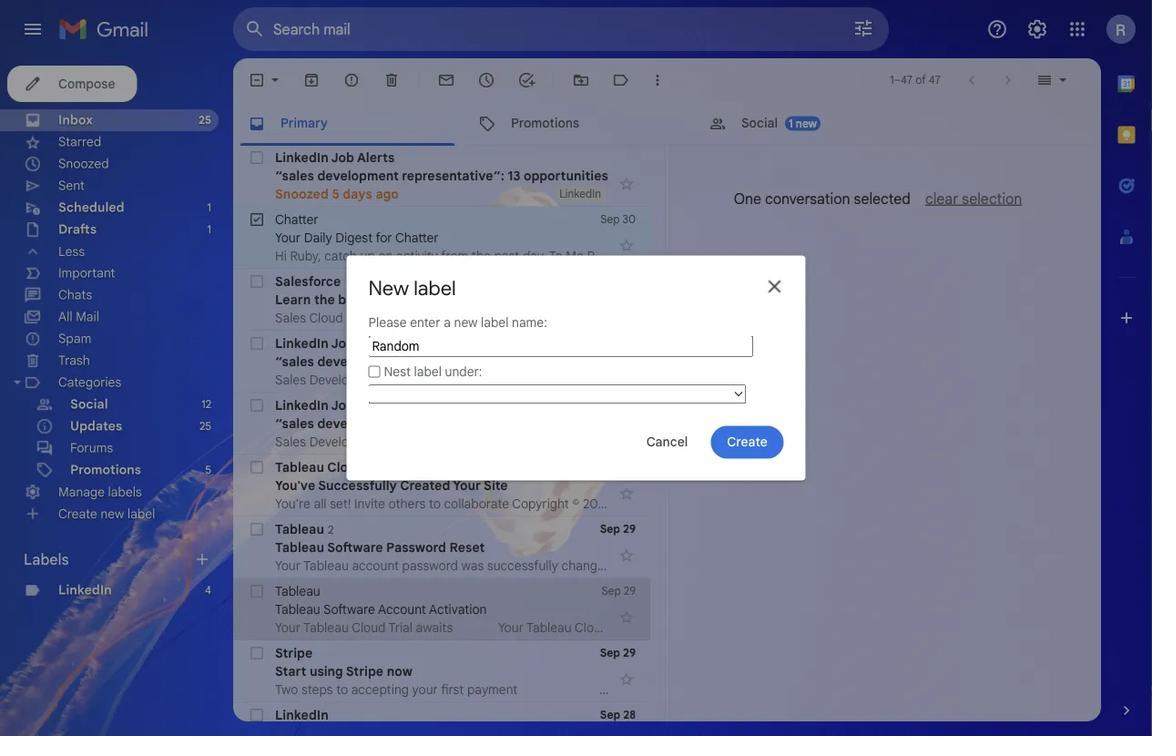 Task type: vqa. For each thing, say whether or not it's contained in the screenshot.
bottom CREATE
yes



Task type: describe. For each thing, give the bounding box(es) containing it.
trash link
[[58, 353, 90, 369]]

sep for start using stripe now
[[600, 646, 620, 660]]

10 ‌ from the left
[[550, 681, 550, 697]]

46 ‌ from the left
[[668, 681, 668, 697]]

job for linkedin job alerts
[[331, 149, 354, 165]]

73 ‌ from the left
[[756, 681, 756, 697]]

1 horizontal spatial your
[[453, 477, 481, 493]]

tableau cloud
[[275, 459, 364, 475]]

30 ‌ from the left
[[616, 681, 616, 697]]

2
[[328, 523, 334, 536]]

and for 30+
[[515, 434, 537, 450]]

75 ‌ from the left
[[763, 681, 763, 697]]

your daily digest for chatter link
[[275, 229, 610, 265]]

a
[[444, 315, 451, 331]]

24
[[508, 353, 523, 369]]

all
[[58, 309, 72, 325]]

sep 29 for "sales development representative": 30+ opportunities
[[600, 399, 636, 412]]

sent link
[[58, 178, 85, 194]]

categories link
[[58, 374, 121, 390]]

21 ‌ from the left
[[586, 681, 586, 697]]

20 ‌ from the left
[[583, 681, 583, 697]]

49 ‌ from the left
[[678, 681, 678, 697]]

68 ‌ from the left
[[740, 681, 740, 697]]

13 ‌ from the left
[[560, 681, 560, 697]]

your
[[412, 681, 438, 697]]

sep 29 for start using stripe now
[[600, 646, 636, 660]]

sep 28
[[600, 708, 636, 722]]

mark as unread image
[[437, 71, 456, 89]]

and for 24
[[515, 372, 537, 388]]

51 ‌ from the left
[[684, 681, 684, 697]]

label up 'enter' on the top left of page
[[414, 276, 456, 301]]

new for please enter a new label name:
[[454, 315, 478, 331]]

6 ‌ from the left
[[537, 681, 537, 697]]

your daily digest for chatter
[[275, 230, 439, 246]]

you've
[[275, 477, 315, 493]]

78 ‌ from the left
[[772, 681, 772, 697]]

67 ‌ from the left
[[737, 681, 737, 697]]

tableau software account activation
[[275, 601, 487, 617]]

roles for 30+
[[575, 434, 603, 450]]

add to tasks image
[[517, 71, 536, 89]]

reset
[[450, 539, 485, 555]]

manage labels create new label
[[58, 484, 155, 522]]

conversation
[[765, 190, 850, 208]]

to
[[336, 681, 348, 697]]

1 inside social, one new message, tab
[[789, 117, 793, 130]]

learn the basics of sales cloud
[[275, 292, 470, 307]]

new
[[369, 276, 409, 301]]

72 ‌ from the left
[[753, 681, 753, 697]]

sales inside 'link'
[[397, 292, 431, 307]]

63 ‌ from the left
[[723, 681, 723, 697]]

learn the basics of sales cloud link
[[275, 291, 610, 327]]

other for 30+
[[541, 434, 572, 450]]

15 ‌ from the left
[[567, 681, 567, 697]]

1 for scheduled
[[207, 201, 211, 215]]

nest label under:
[[384, 363, 482, 379]]

71 ‌ from the left
[[750, 681, 750, 697]]

drafts
[[58, 221, 97, 237]]

representative": inside the "sales development representative": 13 opportunities snoozed 5 days ago
[[402, 168, 505, 184]]

create inside "button"
[[727, 434, 768, 450]]

mail
[[76, 309, 99, 325]]

7 ‌ from the left
[[541, 681, 541, 697]]

social link
[[70, 396, 108, 412]]

linkedin inside linkedin job alerts "sales development representative": 30+ opportunities sales development representative (sdr) and other roles are available ͏ ͏ ͏ ͏ ͏ ͏ ͏ ͏ ͏ ͏ ͏ ͏ ͏ ͏ ͏ ͏ ͏ ͏ ͏ ͏ ͏ ͏ ͏ ͏ ͏ ͏ ͏ ͏ ͏ ͏ ͏ ͏ ͏ ͏ ͏ ͏ ͏ ͏ ͏ ͏ ͏ ͏ ͏ ͏ ͏ ͏ ͏ ͏ ͏ ͏ ͏ ͏ ͏ ͏ ͏ ͏ ͏ ͏ ͏ ͏ ͏ ͏ ͏ ͏ ͏ ͏
[[275, 397, 329, 413]]

74 ‌ from the left
[[759, 681, 759, 697]]

social, one new message, tab
[[694, 102, 924, 146]]

nest
[[384, 363, 411, 379]]

development for linkedin job alerts "sales development representative": 30+ opportunities sales development representative (sdr) and other roles are available ͏ ͏ ͏ ͏ ͏ ͏ ͏ ͏ ͏ ͏ ͏ ͏ ͏ ͏ ͏ ͏ ͏ ͏ ͏ ͏ ͏ ͏ ͏ ͏ ͏ ͏ ͏ ͏ ͏ ͏ ͏ ͏ ͏ ͏ ͏ ͏ ͏ ͏ ͏ ͏ ͏ ͏ ͏ ͏ ͏ ͏ ͏ ͏ ͏ ͏ ͏ ͏ ͏ ͏ ͏ ͏ ͏ ͏ ͏ ͏ ͏ ͏ ͏ ͏ ͏ ͏
[[309, 434, 386, 450]]

5 inside the "sales development representative": 13 opportunities snoozed 5 days ago
[[332, 186, 340, 202]]

17 ‌ from the left
[[573, 681, 573, 697]]

29 for "sales development representative": 30+ opportunities
[[623, 399, 636, 412]]

updates
[[70, 418, 122, 434]]

starred snoozed sent
[[58, 134, 109, 194]]

linkedin job alerts
[[275, 149, 395, 165]]

18 ‌ from the left
[[577, 681, 577, 697]]

5 ‌ from the left
[[534, 681, 534, 697]]

29 for tableau software account activation
[[624, 584, 636, 598]]

linkedin job alerts "sales development representative": 24 opportunities sales development representative (sdr) and other roles are available ͏ ͏ ͏ ͏ ͏ ͏ ͏ ͏ ͏ ͏ ͏ ͏ ͏ ͏ ͏ ͏ ͏ ͏ ͏ ͏ ͏ ͏ ͏ ͏ ͏ ͏ ͏ ͏ ͏ ͏ ͏ ͏ ͏ ͏ ͏ ͏ ͏ ͏ ͏ ͏ ͏ ͏ ͏ ͏ ͏ ͏ ͏ ͏ ͏ ͏ ͏ ͏ ͏ ͏ ͏ ͏ ͏ ͏ ͏ ͏ ͏ ͏ ͏ ͏ ͏ ͏
[[275, 335, 895, 388]]

29 for start using stripe now
[[623, 646, 636, 660]]

clear selection link
[[911, 190, 1022, 208]]

cloud inside 'link'
[[434, 292, 470, 307]]

row containing stripe
[[233, 640, 779, 702]]

40 ‌ from the left
[[648, 681, 648, 697]]

successfully
[[318, 477, 397, 493]]

1 horizontal spatial chatter
[[395, 230, 439, 246]]

now
[[387, 663, 413, 679]]

"sales inside the "sales development representative": 13 opportunities snoozed 5 days ago
[[275, 168, 314, 184]]

27 ‌ from the left
[[606, 681, 606, 697]]

compose button
[[7, 66, 137, 102]]

new for manage labels create new label
[[101, 506, 124, 522]]

primary
[[281, 115, 328, 131]]

label left name:
[[481, 315, 509, 331]]

job for linkedin job alerts "sales development representative": 30+ opportunities sales development representative (sdr) and other roles are available ͏ ͏ ͏ ͏ ͏ ͏ ͏ ͏ ͏ ͏ ͏ ͏ ͏ ͏ ͏ ͏ ͏ ͏ ͏ ͏ ͏ ͏ ͏ ͏ ͏ ͏ ͏ ͏ ͏ ͏ ͏ ͏ ͏ ͏ ͏ ͏ ͏ ͏ ͏ ͏ ͏ ͏ ͏ ͏ ͏ ͏ ͏ ͏ ͏ ͏ ͏ ͏ ͏ ͏ ͏ ͏ ͏ ͏ ͏ ͏ ͏ ͏ ͏ ͏ ͏ ͏
[[331, 397, 354, 413]]

35 ‌ from the left
[[632, 681, 632, 697]]

4 row from the top
[[233, 331, 895, 393]]

are for 24
[[607, 372, 625, 388]]

important chats all mail spam trash
[[58, 265, 115, 369]]

digest
[[336, 230, 373, 246]]

33 ‌ from the left
[[626, 681, 626, 697]]

8 ‌ from the left
[[544, 681, 544, 697]]

cancel button
[[631, 426, 704, 459]]

sep for tableau software password reset
[[600, 522, 620, 536]]

4
[[205, 584, 211, 597]]

payment
[[467, 681, 518, 697]]

chats
[[58, 287, 92, 303]]

sep for tableau software account activation
[[602, 584, 621, 598]]

tableau software password reset
[[275, 539, 485, 555]]

forums
[[70, 440, 113, 456]]

categories
[[58, 374, 121, 390]]

clear selection
[[926, 190, 1022, 208]]

starred
[[58, 134, 101, 150]]

42 ‌ from the left
[[655, 681, 655, 697]]

accepting
[[351, 681, 409, 697]]

all mail link
[[58, 309, 99, 325]]

days
[[343, 186, 372, 202]]

created
[[400, 477, 450, 493]]

important
[[58, 265, 115, 281]]

56 ‌ from the left
[[701, 681, 701, 697]]

12
[[201, 398, 211, 411]]

report spam image
[[343, 71, 361, 89]]

24 ‌ from the left
[[596, 681, 596, 697]]

"sales for linkedin job alerts "sales development representative": 30+ opportunities sales development representative (sdr) and other roles are available ͏ ͏ ͏ ͏ ͏ ͏ ͏ ͏ ͏ ͏ ͏ ͏ ͏ ͏ ͏ ͏ ͏ ͏ ͏ ͏ ͏ ͏ ͏ ͏ ͏ ͏ ͏ ͏ ͏ ͏ ͏ ͏ ͏ ͏ ͏ ͏ ͏ ͏ ͏ ͏ ͏ ͏ ͏ ͏ ͏ ͏ ͏ ͏ ͏ ͏ ͏ ͏ ͏ ͏ ͏ ͏ ͏ ͏ ͏ ͏ ͏ ͏ ͏ ͏ ͏ ͏
[[275, 415, 314, 431]]

under:
[[445, 363, 482, 379]]

(sdr) for 24
[[479, 372, 512, 388]]

29 ‌ from the left
[[612, 681, 612, 697]]

software for account
[[323, 601, 375, 617]]

69 ‌ from the left
[[743, 681, 743, 697]]

row containing chatter
[[233, 207, 650, 269]]

38 ‌ from the left
[[642, 681, 642, 697]]

less
[[58, 243, 85, 259]]

development for linkedin job alerts "sales development representative": 24 opportunities sales development representative (sdr) and other roles are available ͏ ͏ ͏ ͏ ͏ ͏ ͏ ͏ ͏ ͏ ͏ ͏ ͏ ͏ ͏ ͏ ͏ ͏ ͏ ͏ ͏ ͏ ͏ ͏ ͏ ͏ ͏ ͏ ͏ ͏ ͏ ͏ ͏ ͏ ͏ ͏ ͏ ͏ ͏ ͏ ͏ ͏ ͏ ͏ ͏ ͏ ͏ ͏ ͏ ͏ ͏ ͏ ͏ ͏ ͏ ͏ ͏ ͏ ͏ ͏ ͏ ͏ ͏ ͏ ͏ ͏
[[317, 353, 399, 369]]

12 ‌ from the left
[[557, 681, 557, 697]]

tableau for tableau cloud
[[275, 459, 324, 475]]

create inside manage labels create new label
[[58, 506, 97, 522]]

opportunities inside the "sales development representative": 13 opportunities snoozed 5 days ago
[[524, 168, 608, 184]]

account
[[378, 601, 426, 617]]

salesforce
[[275, 273, 341, 289]]

chats link
[[58, 287, 92, 303]]

labels navigation
[[0, 58, 233, 736]]

58 ‌ from the left
[[707, 681, 707, 697]]

tableau software account activation link
[[275, 600, 610, 637]]

daily
[[304, 230, 332, 246]]

scheduled link
[[58, 200, 124, 215]]

19 ‌ from the left
[[580, 681, 580, 697]]

28
[[623, 708, 636, 722]]

61 ‌ from the left
[[717, 681, 717, 697]]

labels
[[24, 550, 69, 569]]

trash
[[58, 353, 90, 369]]

alerts for linkedin job alerts "sales development representative": 24 opportunities sales development representative (sdr) and other roles are available ͏ ͏ ͏ ͏ ͏ ͏ ͏ ͏ ͏ ͏ ͏ ͏ ͏ ͏ ͏ ͏ ͏ ͏ ͏ ͏ ͏ ͏ ͏ ͏ ͏ ͏ ͏ ͏ ͏ ͏ ͏ ͏ ͏ ͏ ͏ ͏ ͏ ͏ ͏ ͏ ͏ ͏ ͏ ͏ ͏ ͏ ͏ ͏ ͏ ͏ ͏ ͏ ͏ ͏ ͏ ͏ ͏ ͏ ͏ ͏ ͏ ͏ ͏ ͏ ͏ ͏
[[357, 335, 395, 351]]

available for 24
[[629, 372, 679, 388]]

tableau for tableau 2
[[275, 521, 324, 537]]

less button
[[0, 241, 219, 262]]

sep 30
[[601, 213, 636, 226]]

toggle split pane mode image
[[1036, 71, 1054, 89]]

label right nest
[[414, 363, 442, 379]]

28 ‌ from the left
[[609, 681, 609, 697]]

57 ‌ from the left
[[704, 681, 704, 697]]

47 ‌ from the left
[[671, 681, 671, 697]]

sent
[[58, 178, 85, 194]]

important link
[[58, 265, 115, 281]]

5 inside 'labels' navigation
[[205, 463, 211, 477]]

snoozed inside 'labels' navigation
[[58, 156, 109, 172]]

"sales for linkedin job alerts "sales development representative": 24 opportunities sales development representative (sdr) and other roles are available ͏ ͏ ͏ ͏ ͏ ͏ ͏ ͏ ͏ ͏ ͏ ͏ ͏ ͏ ͏ ͏ ͏ ͏ ͏ ͏ ͏ ͏ ͏ ͏ ͏ ͏ ͏ ͏ ͏ ͏ ͏ ͏ ͏ ͏ ͏ ͏ ͏ ͏ ͏ ͏ ͏ ͏ ͏ ͏ ͏ ͏ ͏ ͏ ͏ ͏ ͏ ͏ ͏ ͏ ͏ ͏ ͏ ͏ ͏ ͏ ͏ ͏ ͏ ͏ ͏ ͏
[[275, 353, 314, 369]]

sep 29 for tableau software account activation
[[602, 584, 636, 598]]

create button
[[711, 426, 784, 459]]

you've successfully created your site link
[[275, 476, 610, 513]]

stripe start using stripe now two steps to accepting your first payment ‌ ‌ ‌ ‌ ‌ ‌ ‌ ‌ ‌ ‌ ‌ ‌ ‌ ‌ ‌ ‌ ‌ ‌ ‌ ‌ ‌ ‌ ‌ ‌ ‌ ‌ ‌ ‌ ‌ ‌ ‌ ‌ ‌ ‌ ‌ ‌ ‌ ‌ ‌ ‌ ‌ ‌ ‌ ‌ ‌ ‌ ‌ ‌ ‌ ‌ ‌ ‌ ‌ ‌ ‌ ‌ ‌ ‌ ‌ ‌ ‌ ‌ ‌ ‌ ‌ ‌ ‌ ‌ ‌ ‌ ‌ ‌ ‌ ‌ ‌ ‌ ‌ ‌ ‌ ‌
[[275, 645, 779, 697]]

label inside manage labels create new label
[[127, 506, 155, 522]]

snoozed link
[[58, 156, 109, 172]]

start
[[275, 663, 306, 679]]

snoozed inside the "sales development representative": 13 opportunities snoozed 5 days ago
[[275, 186, 329, 202]]

66 ‌ from the left
[[733, 681, 733, 697]]

spam
[[58, 331, 91, 347]]

opportunities for 24
[[527, 353, 611, 369]]



Task type: locate. For each thing, give the bounding box(es) containing it.
3 ‌ from the left
[[528, 681, 528, 697]]

linkedin down primary
[[275, 149, 329, 165]]

2 alerts from the top
[[357, 335, 395, 351]]

development
[[317, 168, 399, 184], [317, 353, 399, 369], [317, 415, 399, 431]]

chatter up daily
[[275, 211, 319, 227]]

None search field
[[233, 7, 889, 51]]

7 row from the top
[[233, 517, 650, 579]]

linkedin inside linkedin job alerts "sales development representative": 24 opportunities sales development representative (sdr) and other roles are available ͏ ͏ ͏ ͏ ͏ ͏ ͏ ͏ ͏ ͏ ͏ ͏ ͏ ͏ ͏ ͏ ͏ ͏ ͏ ͏ ͏ ͏ ͏ ͏ ͏ ͏ ͏ ͏ ͏ ͏ ͏ ͏ ͏ ͏ ͏ ͏ ͏ ͏ ͏ ͏ ͏ ͏ ͏ ͏ ͏ ͏ ͏ ͏ ͏ ͏ ͏ ͏ ͏ ͏ ͏ ͏ ͏ ͏ ͏ ͏ ͏ ͏ ͏ ͏ ͏ ͏
[[275, 335, 329, 351]]

social inside social, one new message, tab
[[742, 115, 778, 131]]

promotions up manage labels link
[[70, 462, 141, 478]]

1 for drafts
[[207, 223, 211, 236]]

representative": inside linkedin job alerts "sales development representative": 24 opportunities sales development representative (sdr) and other roles are available ͏ ͏ ͏ ͏ ͏ ͏ ͏ ͏ ͏ ͏ ͏ ͏ ͏ ͏ ͏ ͏ ͏ ͏ ͏ ͏ ͏ ͏ ͏ ͏ ͏ ͏ ͏ ͏ ͏ ͏ ͏ ͏ ͏ ͏ ͏ ͏ ͏ ͏ ͏ ͏ ͏ ͏ ͏ ͏ ͏ ͏ ͏ ͏ ͏ ͏ ͏ ͏ ͏ ͏ ͏ ͏ ͏ ͏ ͏ ͏ ͏ ͏ ͏ ͏ ͏ ͏
[[402, 353, 505, 369]]

2 row from the top
[[233, 207, 650, 269]]

0 vertical spatial 5
[[332, 186, 340, 202]]

available inside linkedin job alerts "sales development representative": 30+ opportunities sales development representative (sdr) and other roles are available ͏ ͏ ͏ ͏ ͏ ͏ ͏ ͏ ͏ ͏ ͏ ͏ ͏ ͏ ͏ ͏ ͏ ͏ ͏ ͏ ͏ ͏ ͏ ͏ ͏ ͏ ͏ ͏ ͏ ͏ ͏ ͏ ͏ ͏ ͏ ͏ ͏ ͏ ͏ ͏ ͏ ͏ ͏ ͏ ͏ ͏ ͏ ͏ ͏ ͏ ͏ ͏ ͏ ͏ ͏ ͏ ͏ ͏ ͏ ͏ ͏ ͏ ͏ ͏ ͏ ͏
[[629, 434, 679, 450]]

0 vertical spatial roles
[[575, 372, 603, 388]]

1 representative": from the top
[[402, 168, 505, 184]]

name:
[[512, 315, 547, 331]]

Please enter a new label name: field
[[369, 336, 754, 357]]

sales up 'enter' on the top left of page
[[397, 292, 431, 307]]

0 vertical spatial development
[[317, 168, 399, 184]]

your left daily
[[275, 230, 301, 246]]

41 ‌ from the left
[[652, 681, 652, 697]]

2 vertical spatial sales
[[275, 434, 306, 450]]

65 ‌ from the left
[[730, 681, 730, 697]]

opportunities inside linkedin job alerts "sales development representative": 24 opportunities sales development representative (sdr) and other roles are available ͏ ͏ ͏ ͏ ͏ ͏ ͏ ͏ ͏ ͏ ͏ ͏ ͏ ͏ ͏ ͏ ͏ ͏ ͏ ͏ ͏ ͏ ͏ ͏ ͏ ͏ ͏ ͏ ͏ ͏ ͏ ͏ ͏ ͏ ͏ ͏ ͏ ͏ ͏ ͏ ͏ ͏ ͏ ͏ ͏ ͏ ͏ ͏ ͏ ͏ ͏ ͏ ͏ ͏ ͏ ͏ ͏ ͏ ͏ ͏ ͏ ͏ ͏ ͏ ͏ ͏
[[527, 353, 611, 369]]

2 vertical spatial "sales
[[275, 415, 314, 431]]

development inside the "sales development representative": 13 opportunities snoozed 5 days ago
[[317, 168, 399, 184]]

2 roles from the top
[[575, 434, 603, 450]]

͏
[[679, 372, 683, 388], [682, 372, 686, 388], [686, 372, 689, 388], [689, 372, 692, 388], [692, 372, 696, 388], [696, 372, 699, 388], [699, 372, 702, 388], [702, 372, 705, 388], [705, 372, 709, 388], [709, 372, 712, 388], [712, 372, 715, 388], [715, 372, 718, 388], [718, 372, 722, 388], [722, 372, 725, 388], [725, 372, 728, 388], [728, 372, 731, 388], [731, 372, 735, 388], [735, 372, 738, 388], [738, 372, 741, 388], [741, 372, 745, 388], [745, 372, 748, 388], [748, 372, 751, 388], [751, 372, 754, 388], [754, 372, 758, 388], [758, 372, 761, 388], [761, 372, 764, 388], [764, 372, 767, 388], [767, 372, 771, 388], [771, 372, 774, 388], [774, 372, 777, 388], [777, 372, 780, 388], [780, 372, 784, 388], [784, 372, 787, 388], [787, 372, 790, 388], [790, 372, 794, 388], [794, 372, 797, 388], [797, 372, 800, 388], [800, 372, 803, 388], [803, 372, 807, 388], [807, 372, 810, 388], [810, 372, 813, 388], [813, 372, 816, 388], [816, 372, 820, 388], [820, 372, 823, 388], [823, 372, 826, 388], [826, 372, 829, 388], [829, 372, 833, 388], [833, 372, 836, 388], [836, 372, 839, 388], [839, 372, 843, 388], [842, 372, 846, 388], [846, 372, 849, 388], [849, 372, 852, 388], [852, 372, 856, 388], [856, 372, 859, 388], [859, 372, 862, 388], [862, 372, 865, 388], [865, 372, 869, 388], [869, 372, 872, 388], [872, 372, 875, 388], [875, 372, 878, 388], [878, 372, 882, 388], [882, 372, 885, 388], [885, 372, 888, 388], [888, 372, 891, 388], [891, 372, 895, 388], [679, 434, 683, 450], [682, 434, 686, 450], [686, 434, 689, 450], [689, 434, 692, 450], [692, 434, 696, 450], [696, 434, 699, 450], [699, 434, 702, 450], [702, 434, 705, 450], [705, 434, 709, 450], [709, 434, 712, 450], [712, 434, 715, 450], [715, 434, 718, 450], [718, 434, 722, 450], [722, 434, 725, 450], [725, 434, 728, 450], [728, 434, 731, 450], [731, 434, 735, 450], [735, 434, 738, 450], [738, 434, 741, 450], [741, 434, 745, 450], [745, 434, 748, 450], [748, 434, 751, 450], [751, 434, 754, 450], [754, 434, 758, 450], [758, 434, 761, 450], [761, 434, 764, 450], [764, 434, 767, 450], [767, 434, 771, 450], [771, 434, 774, 450], [774, 434, 777, 450], [777, 434, 780, 450], [780, 434, 784, 450], [784, 434, 787, 450], [787, 434, 790, 450], [790, 434, 794, 450], [794, 434, 797, 450], [797, 434, 800, 450], [800, 434, 803, 450], [803, 434, 807, 450], [807, 434, 810, 450], [810, 434, 813, 450], [813, 434, 816, 450], [816, 434, 820, 450], [820, 434, 823, 450], [823, 434, 826, 450], [826, 434, 829, 450], [829, 434, 833, 450], [833, 434, 836, 450], [836, 434, 839, 450], [839, 434, 843, 450], [842, 434, 846, 450], [846, 434, 849, 450], [849, 434, 852, 450], [852, 434, 856, 450], [856, 434, 859, 450], [859, 434, 862, 450], [862, 434, 865, 450], [865, 434, 869, 450], [869, 434, 872, 450], [872, 434, 875, 450], [875, 434, 878, 450], [878, 434, 882, 450], [882, 434, 885, 450], [885, 434, 888, 450], [888, 434, 891, 450], [891, 434, 895, 450]]

sep for "sales development representative": 30+ opportunities
[[600, 399, 620, 412]]

0 vertical spatial sales
[[397, 292, 431, 307]]

"sales inside linkedin job alerts "sales development representative": 30+ opportunities sales development representative (sdr) and other roles are available ͏ ͏ ͏ ͏ ͏ ͏ ͏ ͏ ͏ ͏ ͏ ͏ ͏ ͏ ͏ ͏ ͏ ͏ ͏ ͏ ͏ ͏ ͏ ͏ ͏ ͏ ͏ ͏ ͏ ͏ ͏ ͏ ͏ ͏ ͏ ͏ ͏ ͏ ͏ ͏ ͏ ͏ ͏ ͏ ͏ ͏ ͏ ͏ ͏ ͏ ͏ ͏ ͏ ͏ ͏ ͏ ͏ ͏ ͏ ͏ ͏ ͏ ͏ ͏ ͏ ͏
[[275, 415, 314, 431]]

1 vertical spatial (sdr)
[[479, 434, 512, 450]]

0 vertical spatial other
[[541, 372, 572, 388]]

0 horizontal spatial chatter
[[275, 211, 319, 227]]

4 ‌ from the left
[[531, 681, 531, 697]]

25 for updates
[[199, 420, 211, 433]]

stripe up the start
[[275, 645, 313, 661]]

representative
[[389, 372, 476, 388], [389, 434, 476, 450]]

opportunities right 30+ at the bottom left
[[535, 415, 619, 431]]

53 ‌ from the left
[[691, 681, 691, 697]]

55 ‌ from the left
[[697, 681, 697, 697]]

representative": for 30+
[[402, 415, 505, 431]]

are inside linkedin job alerts "sales development representative": 30+ opportunities sales development representative (sdr) and other roles are available ͏ ͏ ͏ ͏ ͏ ͏ ͏ ͏ ͏ ͏ ͏ ͏ ͏ ͏ ͏ ͏ ͏ ͏ ͏ ͏ ͏ ͏ ͏ ͏ ͏ ͏ ͏ ͏ ͏ ͏ ͏ ͏ ͏ ͏ ͏ ͏ ͏ ͏ ͏ ͏ ͏ ͏ ͏ ͏ ͏ ͏ ͏ ͏ ͏ ͏ ͏ ͏ ͏ ͏ ͏ ͏ ͏ ͏ ͏ ͏ ͏ ͏ ͏ ͏ ͏ ͏
[[607, 434, 625, 450]]

(sdr) for 30+
[[479, 434, 512, 450]]

alerts
[[357, 149, 395, 165], [357, 335, 395, 351], [357, 397, 395, 413]]

social inside 'labels' navigation
[[70, 396, 108, 412]]

0 vertical spatial development
[[309, 372, 386, 388]]

inbox
[[58, 112, 93, 128]]

representative for 24
[[389, 372, 476, 388]]

26 ‌ from the left
[[603, 681, 603, 697]]

5 left days
[[332, 186, 340, 202]]

5 down 12
[[205, 463, 211, 477]]

0 vertical spatial are
[[607, 372, 625, 388]]

0 vertical spatial "sales
[[275, 168, 314, 184]]

label down labels
[[127, 506, 155, 522]]

available inside linkedin job alerts "sales development representative": 24 opportunities sales development representative (sdr) and other roles are available ͏ ͏ ͏ ͏ ͏ ͏ ͏ ͏ ͏ ͏ ͏ ͏ ͏ ͏ ͏ ͏ ͏ ͏ ͏ ͏ ͏ ͏ ͏ ͏ ͏ ͏ ͏ ͏ ͏ ͏ ͏ ͏ ͏ ͏ ͏ ͏ ͏ ͏ ͏ ͏ ͏ ͏ ͏ ͏ ͏ ͏ ͏ ͏ ͏ ͏ ͏ ͏ ͏ ͏ ͏ ͏ ͏ ͏ ͏ ͏ ͏ ͏ ͏ ͏ ͏ ͏
[[629, 372, 679, 388]]

6 row from the top
[[233, 455, 650, 517]]

3 tableau from the top
[[275, 539, 324, 555]]

starred link
[[58, 134, 101, 150]]

tableau for tableau software password reset
[[275, 539, 324, 555]]

0 horizontal spatial 5
[[205, 463, 211, 477]]

label
[[414, 276, 456, 301], [481, 315, 509, 331], [414, 363, 442, 379], [127, 506, 155, 522]]

22 ‌ from the left
[[590, 681, 590, 697]]

1 vertical spatial alerts
[[357, 335, 395, 351]]

tableau software password reset link
[[275, 538, 610, 575]]

are for 30+
[[607, 434, 625, 450]]

are
[[607, 372, 625, 388], [607, 434, 625, 450]]

1 vertical spatial 1
[[207, 201, 211, 215]]

development up tableau cloud
[[309, 434, 386, 450]]

other inside linkedin job alerts "sales development representative": 24 opportunities sales development representative (sdr) and other roles are available ͏ ͏ ͏ ͏ ͏ ͏ ͏ ͏ ͏ ͏ ͏ ͏ ͏ ͏ ͏ ͏ ͏ ͏ ͏ ͏ ͏ ͏ ͏ ͏ ͏ ͏ ͏ ͏ ͏ ͏ ͏ ͏ ͏ ͏ ͏ ͏ ͏ ͏ ͏ ͏ ͏ ͏ ͏ ͏ ͏ ͏ ͏ ͏ ͏ ͏ ͏ ͏ ͏ ͏ ͏ ͏ ͏ ͏ ͏ ͏ ͏ ͏ ͏ ͏ ͏ ͏
[[541, 372, 572, 388]]

are up linkedin job alerts "sales development representative": 30+ opportunities sales development representative (sdr) and other roles are available ͏ ͏ ͏ ͏ ͏ ͏ ͏ ͏ ͏ ͏ ͏ ͏ ͏ ͏ ͏ ͏ ͏ ͏ ͏ ͏ ͏ ͏ ͏ ͏ ͏ ͏ ͏ ͏ ͏ ͏ ͏ ͏ ͏ ͏ ͏ ͏ ͏ ͏ ͏ ͏ ͏ ͏ ͏ ͏ ͏ ͏ ͏ ͏ ͏ ͏ ͏ ͏ ͏ ͏ ͏ ͏ ͏ ͏ ͏ ͏ ͏ ͏ ͏ ͏ ͏ ͏
[[607, 372, 625, 388]]

fri, sep 29, 2023, 10:42 am element
[[600, 458, 636, 476]]

79 ‌ from the left
[[776, 681, 776, 697]]

1 vertical spatial "sales
[[275, 353, 314, 369]]

job for linkedin job alerts "sales development representative": 24 opportunities sales development representative (sdr) and other roles are available ͏ ͏ ͏ ͏ ͏ ͏ ͏ ͏ ͏ ͏ ͏ ͏ ͏ ͏ ͏ ͏ ͏ ͏ ͏ ͏ ͏ ͏ ͏ ͏ ͏ ͏ ͏ ͏ ͏ ͏ ͏ ͏ ͏ ͏ ͏ ͏ ͏ ͏ ͏ ͏ ͏ ͏ ͏ ͏ ͏ ͏ ͏ ͏ ͏ ͏ ͏ ͏ ͏ ͏ ͏ ͏ ͏ ͏ ͏ ͏ ͏ ͏ ͏ ͏ ͏ ͏
[[331, 335, 354, 351]]

roles down please enter a new label name: field
[[575, 372, 603, 388]]

1 vertical spatial create
[[58, 506, 97, 522]]

0 horizontal spatial new
[[101, 506, 124, 522]]

create right cancel
[[727, 434, 768, 450]]

sales for linkedin job alerts "sales development representative": 30+ opportunities sales development representative (sdr) and other roles are available ͏ ͏ ͏ ͏ ͏ ͏ ͏ ͏ ͏ ͏ ͏ ͏ ͏ ͏ ͏ ͏ ͏ ͏ ͏ ͏ ͏ ͏ ͏ ͏ ͏ ͏ ͏ ͏ ͏ ͏ ͏ ͏ ͏ ͏ ͏ ͏ ͏ ͏ ͏ ͏ ͏ ͏ ͏ ͏ ͏ ͏ ͏ ͏ ͏ ͏ ͏ ͏ ͏ ͏ ͏ ͏ ͏ ͏ ͏ ͏ ͏ ͏ ͏ ͏ ͏ ͏
[[275, 434, 306, 450]]

0 horizontal spatial snoozed
[[58, 156, 109, 172]]

software inside tableau software password reset link
[[327, 539, 383, 555]]

3 representative": from the top
[[402, 415, 505, 431]]

development for linkedin job alerts "sales development representative": 30+ opportunities sales development representative (sdr) and other roles are available ͏ ͏ ͏ ͏ ͏ ͏ ͏ ͏ ͏ ͏ ͏ ͏ ͏ ͏ ͏ ͏ ͏ ͏ ͏ ͏ ͏ ͏ ͏ ͏ ͏ ͏ ͏ ͏ ͏ ͏ ͏ ͏ ͏ ͏ ͏ ͏ ͏ ͏ ͏ ͏ ͏ ͏ ͏ ͏ ͏ ͏ ͏ ͏ ͏ ͏ ͏ ͏ ͏ ͏ ͏ ͏ ͏ ͏ ͏ ͏ ͏ ͏ ͏ ͏ ͏ ͏
[[317, 415, 399, 431]]

1 vertical spatial chatter
[[395, 230, 439, 246]]

sep for your daily digest for chatter
[[601, 213, 620, 226]]

development inside linkedin job alerts "sales development representative": 30+ opportunities sales development representative (sdr) and other roles are available ͏ ͏ ͏ ͏ ͏ ͏ ͏ ͏ ͏ ͏ ͏ ͏ ͏ ͏ ͏ ͏ ͏ ͏ ͏ ͏ ͏ ͏ ͏ ͏ ͏ ͏ ͏ ͏ ͏ ͏ ͏ ͏ ͏ ͏ ͏ ͏ ͏ ͏ ͏ ͏ ͏ ͏ ͏ ͏ ͏ ͏ ͏ ͏ ͏ ͏ ͏ ͏ ͏ ͏ ͏ ͏ ͏ ͏ ͏ ͏ ͏ ͏ ͏ ͏ ͏ ͏
[[309, 434, 386, 450]]

social down 'categories'
[[70, 396, 108, 412]]

sales up tableau cloud
[[275, 434, 306, 450]]

36 ‌ from the left
[[635, 681, 635, 697]]

43 ‌ from the left
[[658, 681, 658, 697]]

1 available from the top
[[629, 372, 679, 388]]

1 tableau from the top
[[275, 459, 324, 475]]

linkedin down learn
[[275, 335, 329, 351]]

representative": left 13
[[402, 168, 505, 184]]

linkedin up tableau cloud
[[275, 397, 329, 413]]

2 vertical spatial new
[[101, 506, 124, 522]]

activation
[[429, 601, 487, 617]]

tab list
[[1101, 58, 1152, 671], [233, 102, 1101, 146]]

new inside tab
[[796, 117, 817, 130]]

‌
[[521, 681, 521, 697], [524, 681, 524, 697], [528, 681, 528, 697], [531, 681, 531, 697], [534, 681, 534, 697], [537, 681, 537, 697], [541, 681, 541, 697], [544, 681, 544, 697], [547, 681, 547, 697], [550, 681, 550, 697], [554, 681, 554, 697], [557, 681, 557, 697], [560, 681, 560, 697], [563, 681, 563, 697], [567, 681, 567, 697], [570, 681, 570, 697], [573, 681, 573, 697], [577, 681, 577, 697], [580, 681, 580, 697], [583, 681, 583, 697], [586, 681, 586, 697], [590, 681, 590, 697], [593, 681, 593, 697], [596, 681, 596, 697], [599, 681, 599, 697], [603, 681, 603, 697], [606, 681, 606, 697], [609, 681, 609, 697], [612, 681, 612, 697], [616, 681, 616, 697], [619, 681, 619, 697], [622, 681, 622, 697], [626, 681, 626, 697], [629, 681, 629, 697], [632, 681, 632, 697], [635, 681, 635, 697], [639, 681, 639, 697], [642, 681, 642, 697], [645, 681, 645, 697], [648, 681, 648, 697], [652, 681, 652, 697], [655, 681, 655, 697], [658, 681, 658, 697], [661, 681, 661, 697], [665, 681, 665, 697], [668, 681, 668, 697], [671, 681, 671, 697], [675, 681, 675, 697], [678, 681, 678, 697], [681, 681, 681, 697], [684, 681, 684, 697], [688, 681, 688, 697], [691, 681, 691, 697], [694, 681, 694, 697], [697, 681, 697, 697], [701, 681, 701, 697], [704, 681, 704, 697], [707, 681, 707, 697], [710, 681, 710, 697], [714, 681, 714, 697], [717, 681, 717, 697], [720, 681, 720, 697], [723, 681, 723, 697], [727, 681, 727, 697], [730, 681, 730, 697], [733, 681, 733, 697], [737, 681, 737, 697], [740, 681, 740, 697], [743, 681, 743, 697], [746, 681, 746, 697], [750, 681, 750, 697], [753, 681, 753, 697], [756, 681, 756, 697], [759, 681, 759, 697], [763, 681, 763, 697], [766, 681, 766, 697], [769, 681, 769, 697], [772, 681, 772, 697], [776, 681, 776, 697], [779, 681, 779, 697]]

37 ‌ from the left
[[639, 681, 639, 697]]

1 roles from the top
[[575, 372, 603, 388]]

52 ‌ from the left
[[688, 681, 688, 697]]

1 vertical spatial job
[[331, 335, 354, 351]]

updates link
[[70, 418, 122, 434]]

0 vertical spatial promotions
[[511, 115, 579, 131]]

80 ‌ from the left
[[779, 681, 779, 697]]

the
[[314, 292, 335, 307]]

opportunities inside linkedin job alerts "sales development representative": 30+ opportunities sales development representative (sdr) and other roles are available ͏ ͏ ͏ ͏ ͏ ͏ ͏ ͏ ͏ ͏ ͏ ͏ ͏ ͏ ͏ ͏ ͏ ͏ ͏ ͏ ͏ ͏ ͏ ͏ ͏ ͏ ͏ ͏ ͏ ͏ ͏ ͏ ͏ ͏ ͏ ͏ ͏ ͏ ͏ ͏ ͏ ͏ ͏ ͏ ͏ ͏ ͏ ͏ ͏ ͏ ͏ ͏ ͏ ͏ ͏ ͏ ͏ ͏ ͏ ͏ ͏ ͏ ͏ ͏ ͏ ͏
[[535, 415, 619, 431]]

1 vertical spatial stripe
[[346, 663, 384, 679]]

promotions inside tab
[[511, 115, 579, 131]]

1 (sdr) from the top
[[479, 372, 512, 388]]

0 vertical spatial chatter
[[275, 211, 319, 227]]

cloud up successfully
[[327, 459, 364, 475]]

76 ‌ from the left
[[766, 681, 766, 697]]

representative up created
[[389, 434, 476, 450]]

34 ‌ from the left
[[629, 681, 629, 697]]

8 row from the top
[[233, 579, 650, 640]]

1 vertical spatial other
[[541, 434, 572, 450]]

development inside linkedin job alerts "sales development representative": 24 opportunities sales development representative (sdr) and other roles are available ͏ ͏ ͏ ͏ ͏ ͏ ͏ ͏ ͏ ͏ ͏ ͏ ͏ ͏ ͏ ͏ ͏ ͏ ͏ ͏ ͏ ͏ ͏ ͏ ͏ ͏ ͏ ͏ ͏ ͏ ͏ ͏ ͏ ͏ ͏ ͏ ͏ ͏ ͏ ͏ ͏ ͏ ͏ ͏ ͏ ͏ ͏ ͏ ͏ ͏ ͏ ͏ ͏ ͏ ͏ ͏ ͏ ͏ ͏ ͏ ͏ ͏ ͏ ͏ ͏ ͏
[[317, 353, 399, 369]]

ago
[[376, 186, 399, 202]]

1 vertical spatial software
[[323, 601, 375, 617]]

59 ‌ from the left
[[710, 681, 710, 697]]

promotions link
[[70, 462, 141, 478]]

1 horizontal spatial 5
[[332, 186, 340, 202]]

0 vertical spatial and
[[515, 372, 537, 388]]

development for linkedin job alerts "sales development representative": 24 opportunities sales development representative (sdr) and other roles are available ͏ ͏ ͏ ͏ ͏ ͏ ͏ ͏ ͏ ͏ ͏ ͏ ͏ ͏ ͏ ͏ ͏ ͏ ͏ ͏ ͏ ͏ ͏ ͏ ͏ ͏ ͏ ͏ ͏ ͏ ͏ ͏ ͏ ͏ ͏ ͏ ͏ ͏ ͏ ͏ ͏ ͏ ͏ ͏ ͏ ͏ ͏ ͏ ͏ ͏ ͏ ͏ ͏ ͏ ͏ ͏ ͏ ͏ ͏ ͏ ͏ ͏ ͏ ͏ ͏ ͏
[[309, 372, 386, 388]]

and down 30+ at the bottom left
[[515, 434, 537, 450]]

29
[[623, 399, 636, 412], [623, 522, 636, 536], [624, 584, 636, 598], [623, 646, 636, 660]]

1 horizontal spatial snoozed
[[275, 186, 329, 202]]

new inside alert dialog
[[454, 315, 478, 331]]

tableau for tableau
[[275, 583, 321, 599]]

opportunities for 30+
[[535, 415, 619, 431]]

sales for linkedin job alerts "sales development representative": 24 opportunities sales development representative (sdr) and other roles are available ͏ ͏ ͏ ͏ ͏ ͏ ͏ ͏ ͏ ͏ ͏ ͏ ͏ ͏ ͏ ͏ ͏ ͏ ͏ ͏ ͏ ͏ ͏ ͏ ͏ ͏ ͏ ͏ ͏ ͏ ͏ ͏ ͏ ͏ ͏ ͏ ͏ ͏ ͏ ͏ ͏ ͏ ͏ ͏ ͏ ͏ ͏ ͏ ͏ ͏ ͏ ͏ ͏ ͏ ͏ ͏ ͏ ͏ ͏ ͏ ͏ ͏ ͏ ͏ ͏ ͏
[[275, 372, 306, 388]]

50 ‌ from the left
[[681, 681, 681, 697]]

2 representative from the top
[[389, 434, 476, 450]]

0 horizontal spatial social
[[70, 396, 108, 412]]

4 tableau from the top
[[275, 583, 321, 599]]

2 vertical spatial opportunities
[[535, 415, 619, 431]]

45 ‌ from the left
[[665, 681, 665, 697]]

please
[[369, 315, 407, 331]]

70 ‌ from the left
[[746, 681, 746, 697]]

learn
[[275, 292, 311, 307]]

development down nest label under: option
[[317, 415, 399, 431]]

alerts down please
[[357, 335, 395, 351]]

"sales down learn
[[275, 353, 314, 369]]

0 vertical spatial software
[[327, 539, 383, 555]]

advanced search options image
[[845, 10, 882, 46]]

cloud
[[434, 292, 470, 307], [327, 459, 364, 475]]

0 vertical spatial alerts
[[357, 149, 395, 165]]

basics
[[338, 292, 378, 307]]

2 vertical spatial development
[[317, 415, 399, 431]]

representative": inside linkedin job alerts "sales development representative": 30+ opportunities sales development representative (sdr) and other roles are available ͏ ͏ ͏ ͏ ͏ ͏ ͏ ͏ ͏ ͏ ͏ ͏ ͏ ͏ ͏ ͏ ͏ ͏ ͏ ͏ ͏ ͏ ͏ ͏ ͏ ͏ ͏ ͏ ͏ ͏ ͏ ͏ ͏ ͏ ͏ ͏ ͏ ͏ ͏ ͏ ͏ ͏ ͏ ͏ ͏ ͏ ͏ ͏ ͏ ͏ ͏ ͏ ͏ ͏ ͏ ͏ ͏ ͏ ͏ ͏ ͏ ͏ ͏ ͏ ͏ ͏
[[402, 415, 505, 431]]

search mail image
[[239, 13, 271, 46]]

29 for tableau software password reset
[[623, 522, 636, 536]]

drafts link
[[58, 221, 97, 237]]

steps
[[302, 681, 333, 697]]

16 ‌ from the left
[[570, 681, 570, 697]]

(sdr) inside linkedin job alerts "sales development representative": 24 opportunities sales development representative (sdr) and other roles are available ͏ ͏ ͏ ͏ ͏ ͏ ͏ ͏ ͏ ͏ ͏ ͏ ͏ ͏ ͏ ͏ ͏ ͏ ͏ ͏ ͏ ͏ ͏ ͏ ͏ ͏ ͏ ͏ ͏ ͏ ͏ ͏ ͏ ͏ ͏ ͏ ͏ ͏ ͏ ͏ ͏ ͏ ͏ ͏ ͏ ͏ ͏ ͏ ͏ ͏ ͏ ͏ ͏ ͏ ͏ ͏ ͏ ͏ ͏ ͏ ͏ ͏ ͏ ͏ ͏ ͏
[[479, 372, 512, 388]]

development down please
[[317, 353, 399, 369]]

0 vertical spatial 25
[[199, 113, 211, 127]]

1 vertical spatial and
[[515, 434, 537, 450]]

alerts down nest label under: option
[[357, 397, 395, 413]]

main menu image
[[22, 18, 44, 40]]

0 vertical spatial cloud
[[434, 292, 470, 307]]

promotions down add to tasks icon
[[511, 115, 579, 131]]

2 other from the top
[[541, 434, 572, 450]]

scheduled
[[58, 200, 124, 215]]

new inside manage labels create new label
[[101, 506, 124, 522]]

development up days
[[317, 168, 399, 184]]

3 29 from the top
[[624, 584, 636, 598]]

2 vertical spatial representative":
[[402, 415, 505, 431]]

0 vertical spatial 1
[[789, 117, 793, 130]]

linkedin down labels heading
[[58, 582, 112, 598]]

labels heading
[[24, 550, 193, 569]]

linkedin up sep 30
[[560, 187, 601, 201]]

0 horizontal spatial stripe
[[275, 645, 313, 661]]

1 vertical spatial cloud
[[327, 459, 364, 475]]

software left account
[[323, 601, 375, 617]]

roles up fri, sep 29, 2023, 10:42 am element
[[575, 434, 603, 450]]

(sdr)
[[479, 372, 512, 388], [479, 434, 512, 450]]

alerts for linkedin job alerts "sales development representative": 30+ opportunities sales development representative (sdr) and other roles are available ͏ ͏ ͏ ͏ ͏ ͏ ͏ ͏ ͏ ͏ ͏ ͏ ͏ ͏ ͏ ͏ ͏ ͏ ͏ ͏ ͏ ͏ ͏ ͏ ͏ ͏ ͏ ͏ ͏ ͏ ͏ ͏ ͏ ͏ ͏ ͏ ͏ ͏ ͏ ͏ ͏ ͏ ͏ ͏ ͏ ͏ ͏ ͏ ͏ ͏ ͏ ͏ ͏ ͏ ͏ ͏ ͏ ͏ ͏ ͏ ͏ ͏ ͏ ͏ ͏ ͏
[[357, 397, 395, 413]]

you've successfully created your site
[[275, 477, 508, 493]]

representative inside linkedin job alerts "sales development representative": 30+ opportunities sales development representative (sdr) and other roles are available ͏ ͏ ͏ ͏ ͏ ͏ ͏ ͏ ͏ ͏ ͏ ͏ ͏ ͏ ͏ ͏ ͏ ͏ ͏ ͏ ͏ ͏ ͏ ͏ ͏ ͏ ͏ ͏ ͏ ͏ ͏ ͏ ͏ ͏ ͏ ͏ ͏ ͏ ͏ ͏ ͏ ͏ ͏ ͏ ͏ ͏ ͏ ͏ ͏ ͏ ͏ ͏ ͏ ͏ ͏ ͏ ͏ ͏ ͏ ͏ ͏ ͏ ͏ ͏ ͏ ͏
[[389, 434, 476, 450]]

1 development from the top
[[309, 372, 386, 388]]

compose
[[58, 76, 115, 92]]

other inside linkedin job alerts "sales development representative": 30+ opportunities sales development representative (sdr) and other roles are available ͏ ͏ ͏ ͏ ͏ ͏ ͏ ͏ ͏ ͏ ͏ ͏ ͏ ͏ ͏ ͏ ͏ ͏ ͏ ͏ ͏ ͏ ͏ ͏ ͏ ͏ ͏ ͏ ͏ ͏ ͏ ͏ ͏ ͏ ͏ ͏ ͏ ͏ ͏ ͏ ͏ ͏ ͏ ͏ ͏ ͏ ͏ ͏ ͏ ͏ ͏ ͏ ͏ ͏ ͏ ͏ ͏ ͏ ͏ ͏ ͏ ͏ ͏ ͏ ͏ ͏
[[541, 434, 572, 450]]

1 horizontal spatial cloud
[[434, 292, 470, 307]]

representative": down please enter a new label name:
[[402, 353, 505, 369]]

1 development from the top
[[317, 168, 399, 184]]

0 vertical spatial representative":
[[402, 168, 505, 184]]

software down the "2"
[[327, 539, 383, 555]]

your left site
[[453, 477, 481, 493]]

1 horizontal spatial create
[[727, 434, 768, 450]]

0 vertical spatial opportunities
[[524, 168, 608, 184]]

other
[[541, 372, 572, 388], [541, 434, 572, 450]]

1 vertical spatial snoozed
[[275, 186, 329, 202]]

3 job from the top
[[331, 397, 354, 413]]

2 and from the top
[[515, 434, 537, 450]]

44 ‌ from the left
[[661, 681, 661, 697]]

0 horizontal spatial promotions
[[70, 462, 141, 478]]

60 ‌ from the left
[[714, 681, 714, 697]]

48 ‌ from the left
[[675, 681, 675, 697]]

sep 29 for tableau software password reset
[[600, 522, 636, 536]]

14 ‌ from the left
[[563, 681, 563, 697]]

other for 24
[[541, 372, 572, 388]]

2 ‌ from the left
[[524, 681, 524, 697]]

development inside linkedin job alerts "sales development representative": 30+ opportunities sales development representative (sdr) and other roles are available ͏ ͏ ͏ ͏ ͏ ͏ ͏ ͏ ͏ ͏ ͏ ͏ ͏ ͏ ͏ ͏ ͏ ͏ ͏ ͏ ͏ ͏ ͏ ͏ ͏ ͏ ͏ ͏ ͏ ͏ ͏ ͏ ͏ ͏ ͏ ͏ ͏ ͏ ͏ ͏ ͏ ͏ ͏ ͏ ͏ ͏ ͏ ͏ ͏ ͏ ͏ ͏ ͏ ͏ ͏ ͏ ͏ ͏ ͏ ͏ ͏ ͏ ͏ ͏ ͏ ͏
[[317, 415, 399, 431]]

1 vertical spatial promotions
[[70, 462, 141, 478]]

sales inside linkedin job alerts "sales development representative": 30+ opportunities sales development representative (sdr) and other roles are available ͏ ͏ ͏ ͏ ͏ ͏ ͏ ͏ ͏ ͏ ͏ ͏ ͏ ͏ ͏ ͏ ͏ ͏ ͏ ͏ ͏ ͏ ͏ ͏ ͏ ͏ ͏ ͏ ͏ ͏ ͏ ͏ ͏ ͏ ͏ ͏ ͏ ͏ ͏ ͏ ͏ ͏ ͏ ͏ ͏ ͏ ͏ ͏ ͏ ͏ ͏ ͏ ͏ ͏ ͏ ͏ ͏ ͏ ͏ ͏ ͏ ͏ ͏ ͏ ͏ ͏
[[275, 434, 306, 450]]

opportunities right 24
[[527, 353, 611, 369]]

representative": down under:
[[402, 415, 505, 431]]

software inside tableau software account activation link
[[323, 601, 375, 617]]

promotions inside 'labels' navigation
[[70, 462, 141, 478]]

1 vertical spatial representative":
[[402, 353, 505, 369]]

sep inside linkedin row
[[600, 708, 621, 722]]

roles inside linkedin job alerts "sales development representative": 24 opportunities sales development representative (sdr) and other roles are available ͏ ͏ ͏ ͏ ͏ ͏ ͏ ͏ ͏ ͏ ͏ ͏ ͏ ͏ ͏ ͏ ͏ ͏ ͏ ͏ ͏ ͏ ͏ ͏ ͏ ͏ ͏ ͏ ͏ ͏ ͏ ͏ ͏ ͏ ͏ ͏ ͏ ͏ ͏ ͏ ͏ ͏ ͏ ͏ ͏ ͏ ͏ ͏ ͏ ͏ ͏ ͏ ͏ ͏ ͏ ͏ ͏ ͏ ͏ ͏ ͏ ͏ ͏ ͏ ͏ ͏
[[575, 372, 603, 388]]

snooze image
[[477, 71, 496, 89]]

promotions
[[511, 115, 579, 131], [70, 462, 141, 478]]

1 vertical spatial development
[[309, 434, 386, 450]]

job inside linkedin job alerts "sales development representative": 24 opportunities sales development representative (sdr) and other roles are available ͏ ͏ ͏ ͏ ͏ ͏ ͏ ͏ ͏ ͏ ͏ ͏ ͏ ͏ ͏ ͏ ͏ ͏ ͏ ͏ ͏ ͏ ͏ ͏ ͏ ͏ ͏ ͏ ͏ ͏ ͏ ͏ ͏ ͏ ͏ ͏ ͏ ͏ ͏ ͏ ͏ ͏ ͏ ͏ ͏ ͏ ͏ ͏ ͏ ͏ ͏ ͏ ͏ ͏ ͏ ͏ ͏ ͏ ͏ ͏ ͏ ͏ ͏ ͏ ͏ ͏
[[331, 335, 354, 351]]

available
[[629, 372, 679, 388], [629, 434, 679, 450]]

0 vertical spatial new
[[796, 117, 817, 130]]

row containing salesforce
[[233, 269, 650, 331]]

enter
[[410, 315, 441, 331]]

"sales down linkedin job alerts
[[275, 168, 314, 184]]

2 vertical spatial 1
[[207, 223, 211, 236]]

stripe
[[275, 645, 313, 661], [346, 663, 384, 679]]

1 vertical spatial 5
[[205, 463, 211, 477]]

1 horizontal spatial social
[[742, 115, 778, 131]]

linkedin row
[[233, 702, 650, 736]]

promotions tab
[[464, 102, 693, 146]]

forums link
[[70, 440, 113, 456]]

1 horizontal spatial promotions
[[511, 115, 579, 131]]

create
[[727, 434, 768, 450], [58, 506, 97, 522]]

"sales up tableau cloud
[[275, 415, 314, 431]]

1 other from the top
[[541, 372, 572, 388]]

alerts up ago at the left of the page
[[357, 149, 395, 165]]

sales inside linkedin job alerts "sales development representative": 24 opportunities sales development representative (sdr) and other roles are available ͏ ͏ ͏ ͏ ͏ ͏ ͏ ͏ ͏ ͏ ͏ ͏ ͏ ͏ ͏ ͏ ͏ ͏ ͏ ͏ ͏ ͏ ͏ ͏ ͏ ͏ ͏ ͏ ͏ ͏ ͏ ͏ ͏ ͏ ͏ ͏ ͏ ͏ ͏ ͏ ͏ ͏ ͏ ͏ ͏ ͏ ͏ ͏ ͏ ͏ ͏ ͏ ͏ ͏ ͏ ͏ ͏ ͏ ͏ ͏ ͏ ͏ ͏ ͏ ͏ ͏
[[275, 372, 306, 388]]

30
[[623, 213, 636, 226]]

2 job from the top
[[331, 335, 354, 351]]

linkedin job alerts "sales development representative": 30+ opportunities sales development representative (sdr) and other roles are available ͏ ͏ ͏ ͏ ͏ ͏ ͏ ͏ ͏ ͏ ͏ ͏ ͏ ͏ ͏ ͏ ͏ ͏ ͏ ͏ ͏ ͏ ͏ ͏ ͏ ͏ ͏ ͏ ͏ ͏ ͏ ͏ ͏ ͏ ͏ ͏ ͏ ͏ ͏ ͏ ͏ ͏ ͏ ͏ ͏ ͏ ͏ ͏ ͏ ͏ ͏ ͏ ͏ ͏ ͏ ͏ ͏ ͏ ͏ ͏ ͏ ͏ ͏ ͏ ͏ ͏
[[275, 397, 895, 450]]

1 new
[[789, 117, 817, 130]]

5 row from the top
[[233, 393, 895, 455]]

stripe up 'accepting'
[[346, 663, 384, 679]]

25 ‌ from the left
[[599, 681, 599, 697]]

snoozed down starred
[[58, 156, 109, 172]]

1 job from the top
[[331, 149, 354, 165]]

1 horizontal spatial new
[[454, 315, 478, 331]]

2 horizontal spatial new
[[796, 117, 817, 130]]

password
[[386, 539, 446, 555]]

30+
[[508, 415, 531, 431]]

13
[[508, 168, 521, 184]]

"sales development representative": 13 opportunities snoozed 5 days ago
[[275, 168, 608, 202]]

spam link
[[58, 331, 91, 347]]

please enter a new label name:
[[369, 315, 547, 331]]

development inside linkedin job alerts "sales development representative": 24 opportunities sales development representative (sdr) and other roles are available ͏ ͏ ͏ ͏ ͏ ͏ ͏ ͏ ͏ ͏ ͏ ͏ ͏ ͏ ͏ ͏ ͏ ͏ ͏ ͏ ͏ ͏ ͏ ͏ ͏ ͏ ͏ ͏ ͏ ͏ ͏ ͏ ͏ ͏ ͏ ͏ ͏ ͏ ͏ ͏ ͏ ͏ ͏ ͏ ͏ ͏ ͏ ͏ ͏ ͏ ͏ ͏ ͏ ͏ ͏ ͏ ͏ ͏ ͏ ͏ ͏ ͏ ͏ ͏ ͏ ͏
[[309, 372, 386, 388]]

2 "sales from the top
[[275, 353, 314, 369]]

job down primary tab
[[331, 149, 354, 165]]

opportunities
[[524, 168, 608, 184], [527, 353, 611, 369], [535, 415, 619, 431]]

of
[[381, 292, 394, 307]]

54 ‌ from the left
[[694, 681, 694, 697]]

available for 30+
[[629, 434, 679, 450]]

(sdr) down 24
[[479, 372, 512, 388]]

new right a
[[454, 315, 478, 331]]

job up tableau cloud
[[331, 397, 354, 413]]

1 vertical spatial new
[[454, 315, 478, 331]]

2 development from the top
[[309, 434, 386, 450]]

tableau for tableau software account activation
[[275, 601, 321, 617]]

2 representative": from the top
[[402, 353, 505, 369]]

create down manage
[[58, 506, 97, 522]]

new label heading
[[369, 276, 456, 301]]

job down "basics"
[[331, 335, 354, 351]]

3 "sales from the top
[[275, 415, 314, 431]]

0 horizontal spatial your
[[275, 230, 301, 246]]

1 horizontal spatial stripe
[[346, 663, 384, 679]]

main content containing one conversation selected
[[233, 58, 1101, 736]]

development down please
[[309, 372, 386, 388]]

job inside linkedin job alerts "sales development representative": 30+ opportunities sales development representative (sdr) and other roles are available ͏ ͏ ͏ ͏ ͏ ͏ ͏ ͏ ͏ ͏ ͏ ͏ ͏ ͏ ͏ ͏ ͏ ͏ ͏ ͏ ͏ ͏ ͏ ͏ ͏ ͏ ͏ ͏ ͏ ͏ ͏ ͏ ͏ ͏ ͏ ͏ ͏ ͏ ͏ ͏ ͏ ͏ ͏ ͏ ͏ ͏ ͏ ͏ ͏ ͏ ͏ ͏ ͏ ͏ ͏ ͏ ͏ ͏ ͏ ͏ ͏ ͏ ͏ ͏ ͏ ͏
[[331, 397, 354, 413]]

software for password
[[327, 539, 383, 555]]

representative down 'enter' on the top left of page
[[389, 372, 476, 388]]

archive image
[[302, 71, 321, 89]]

2 vertical spatial alerts
[[357, 397, 395, 413]]

two
[[275, 681, 298, 697]]

9 row from the top
[[233, 640, 779, 702]]

and inside linkedin job alerts "sales development representative": 24 opportunities sales development representative (sdr) and other roles are available ͏ ͏ ͏ ͏ ͏ ͏ ͏ ͏ ͏ ͏ ͏ ͏ ͏ ͏ ͏ ͏ ͏ ͏ ͏ ͏ ͏ ͏ ͏ ͏ ͏ ͏ ͏ ͏ ͏ ͏ ͏ ͏ ͏ ͏ ͏ ͏ ͏ ͏ ͏ ͏ ͏ ͏ ͏ ͏ ͏ ͏ ͏ ͏ ͏ ͏ ͏ ͏ ͏ ͏ ͏ ͏ ͏ ͏ ͏ ͏ ͏ ͏ ͏ ͏ ͏ ͏
[[515, 372, 537, 388]]

representative":
[[402, 168, 505, 184], [402, 353, 505, 369], [402, 415, 505, 431]]

62 ‌ from the left
[[720, 681, 720, 697]]

labels
[[108, 484, 142, 500]]

row
[[233, 145, 650, 207], [233, 207, 650, 269], [233, 269, 650, 331], [233, 331, 895, 393], [233, 393, 895, 455], [233, 455, 650, 517], [233, 517, 650, 579], [233, 579, 650, 640], [233, 640, 779, 702]]

snoozed up daily
[[275, 186, 329, 202]]

1 vertical spatial social
[[70, 396, 108, 412]]

sep 29
[[600, 399, 636, 412], [600, 522, 636, 536], [602, 584, 636, 598], [600, 646, 636, 660]]

linkedin inside 'labels' navigation
[[58, 582, 112, 598]]

sep
[[601, 213, 620, 226], [600, 399, 620, 412], [600, 522, 620, 536], [602, 584, 621, 598], [600, 646, 620, 660], [600, 708, 621, 722]]

1 vertical spatial sales
[[275, 372, 306, 388]]

25 for inbox
[[199, 113, 211, 127]]

(sdr) inside linkedin job alerts "sales development representative": 30+ opportunities sales development representative (sdr) and other roles are available ͏ ͏ ͏ ͏ ͏ ͏ ͏ ͏ ͏ ͏ ͏ ͏ ͏ ͏ ͏ ͏ ͏ ͏ ͏ ͏ ͏ ͏ ͏ ͏ ͏ ͏ ͏ ͏ ͏ ͏ ͏ ͏ ͏ ͏ ͏ ͏ ͏ ͏ ͏ ͏ ͏ ͏ ͏ ͏ ͏ ͏ ͏ ͏ ͏ ͏ ͏ ͏ ͏ ͏ ͏ ͏ ͏ ͏ ͏ ͏ ͏ ͏ ͏ ͏ ͏ ͏
[[479, 434, 512, 450]]

representative": for 24
[[402, 353, 505, 369]]

9 ‌ from the left
[[547, 681, 547, 697]]

1 vertical spatial development
[[317, 353, 399, 369]]

32 ‌ from the left
[[622, 681, 622, 697]]

alerts for linkedin job alerts
[[357, 149, 395, 165]]

available up cancel
[[629, 372, 679, 388]]

1 vertical spatial your
[[453, 477, 481, 493]]

settings image
[[1027, 18, 1049, 40]]

tableau 2
[[275, 521, 334, 537]]

snoozed
[[58, 156, 109, 172], [275, 186, 329, 202]]

main content
[[233, 58, 1101, 736]]

0 vertical spatial social
[[742, 115, 778, 131]]

1 ‌ from the left
[[521, 681, 521, 697]]

(sdr) down 30+ at the bottom left
[[479, 434, 512, 450]]

0 vertical spatial (sdr)
[[479, 372, 512, 388]]

2 are from the top
[[607, 434, 625, 450]]

linkedin down two
[[275, 707, 329, 723]]

1 vertical spatial available
[[629, 434, 679, 450]]

1 row from the top
[[233, 145, 650, 207]]

0 vertical spatial available
[[629, 372, 679, 388]]

1 vertical spatial are
[[607, 434, 625, 450]]

Nest label under: checkbox
[[369, 366, 380, 377]]

one
[[734, 190, 762, 208]]

new down manage labels link
[[101, 506, 124, 522]]

cancel
[[647, 434, 688, 450]]

primary tab
[[233, 102, 462, 146]]

selection
[[962, 190, 1022, 208]]

representative inside linkedin job alerts "sales development representative": 24 opportunities sales development representative (sdr) and other roles are available ͏ ͏ ͏ ͏ ͏ ͏ ͏ ͏ ͏ ͏ ͏ ͏ ͏ ͏ ͏ ͏ ͏ ͏ ͏ ͏ ͏ ͏ ͏ ͏ ͏ ͏ ͏ ͏ ͏ ͏ ͏ ͏ ͏ ͏ ͏ ͏ ͏ ͏ ͏ ͏ ͏ ͏ ͏ ͏ ͏ ͏ ͏ ͏ ͏ ͏ ͏ ͏ ͏ ͏ ͏ ͏ ͏ ͏ ͏ ͏ ͏ ͏ ͏ ͏ ͏ ͏
[[389, 372, 476, 388]]

sales down learn
[[275, 372, 306, 388]]

2 vertical spatial job
[[331, 397, 354, 413]]

manage
[[58, 484, 105, 500]]

and inside linkedin job alerts "sales development representative": 30+ opportunities sales development representative (sdr) and other roles are available ͏ ͏ ͏ ͏ ͏ ͏ ͏ ͏ ͏ ͏ ͏ ͏ ͏ ͏ ͏ ͏ ͏ ͏ ͏ ͏ ͏ ͏ ͏ ͏ ͏ ͏ ͏ ͏ ͏ ͏ ͏ ͏ ͏ ͏ ͏ ͏ ͏ ͏ ͏ ͏ ͏ ͏ ͏ ͏ ͏ ͏ ͏ ͏ ͏ ͏ ͏ ͏ ͏ ͏ ͏ ͏ ͏ ͏ ͏ ͏ ͏ ͏ ͏ ͏ ͏ ͏
[[515, 434, 537, 450]]

create new label link
[[58, 506, 155, 522]]

0 horizontal spatial cloud
[[327, 459, 364, 475]]

and down 24
[[515, 372, 537, 388]]

roles inside linkedin job alerts "sales development representative": 30+ opportunities sales development representative (sdr) and other roles are available ͏ ͏ ͏ ͏ ͏ ͏ ͏ ͏ ͏ ͏ ͏ ͏ ͏ ͏ ͏ ͏ ͏ ͏ ͏ ͏ ͏ ͏ ͏ ͏ ͏ ͏ ͏ ͏ ͏ ͏ ͏ ͏ ͏ ͏ ͏ ͏ ͏ ͏ ͏ ͏ ͏ ͏ ͏ ͏ ͏ ͏ ͏ ͏ ͏ ͏ ͏ ͏ ͏ ͏ ͏ ͏ ͏ ͏ ͏ ͏ ͏ ͏ ͏ ͏ ͏ ͏
[[575, 434, 603, 450]]

alerts inside linkedin job alerts "sales development representative": 24 opportunities sales development representative (sdr) and other roles are available ͏ ͏ ͏ ͏ ͏ ͏ ͏ ͏ ͏ ͏ ͏ ͏ ͏ ͏ ͏ ͏ ͏ ͏ ͏ ͏ ͏ ͏ ͏ ͏ ͏ ͏ ͏ ͏ ͏ ͏ ͏ ͏ ͏ ͏ ͏ ͏ ͏ ͏ ͏ ͏ ͏ ͏ ͏ ͏ ͏ ͏ ͏ ͏ ͏ ͏ ͏ ͏ ͏ ͏ ͏ ͏ ͏ ͏ ͏ ͏ ͏ ͏ ͏ ͏ ͏ ͏
[[357, 335, 395, 351]]

cloud up a
[[434, 292, 470, 307]]

delete image
[[383, 71, 401, 89]]

23 ‌ from the left
[[593, 681, 593, 697]]

and
[[515, 372, 537, 388], [515, 434, 537, 450]]

0 vertical spatial stripe
[[275, 645, 313, 661]]

alerts inside linkedin job alerts "sales development representative": 30+ opportunities sales development representative (sdr) and other roles are available ͏ ͏ ͏ ͏ ͏ ͏ ͏ ͏ ͏ ͏ ͏ ͏ ͏ ͏ ͏ ͏ ͏ ͏ ͏ ͏ ͏ ͏ ͏ ͏ ͏ ͏ ͏ ͏ ͏ ͏ ͏ ͏ ͏ ͏ ͏ ͏ ͏ ͏ ͏ ͏ ͏ ͏ ͏ ͏ ͏ ͏ ͏ ͏ ͏ ͏ ͏ ͏ ͏ ͏ ͏ ͏ ͏ ͏ ͏ ͏ ͏ ͏ ͏ ͏ ͏ ͏
[[357, 397, 395, 413]]

new up conversation
[[796, 117, 817, 130]]

64 ‌ from the left
[[727, 681, 727, 697]]

39 ‌ from the left
[[645, 681, 645, 697]]

social left 1 new
[[742, 115, 778, 131]]

are up fri, sep 29, 2023, 10:42 am element
[[607, 434, 625, 450]]

chatter right for
[[395, 230, 439, 246]]

0 horizontal spatial create
[[58, 506, 97, 522]]

0 vertical spatial snoozed
[[58, 156, 109, 172]]

0 vertical spatial job
[[331, 149, 354, 165]]

2 (sdr) from the top
[[479, 434, 512, 450]]

new label
[[369, 276, 456, 301]]

available up fri, sep 29, 2023, 10:42 am element
[[629, 434, 679, 450]]

social
[[742, 115, 778, 131], [70, 396, 108, 412]]

site
[[484, 477, 508, 493]]

11 ‌ from the left
[[554, 681, 554, 697]]

5 tableau from the top
[[275, 601, 321, 617]]

0 vertical spatial create
[[727, 434, 768, 450]]

0 vertical spatial your
[[275, 230, 301, 246]]

opportunities right 13
[[524, 168, 608, 184]]

1 vertical spatial opportunities
[[527, 353, 611, 369]]

1 vertical spatial roles
[[575, 434, 603, 450]]

1 alerts from the top
[[357, 149, 395, 165]]

77 ‌ from the left
[[769, 681, 769, 697]]

row containing tableau cloud
[[233, 455, 650, 517]]

tab list containing primary
[[233, 102, 1101, 146]]

3 alerts from the top
[[357, 397, 395, 413]]

"sales inside linkedin job alerts "sales development representative": 24 opportunities sales development representative (sdr) and other roles are available ͏ ͏ ͏ ͏ ͏ ͏ ͏ ͏ ͏ ͏ ͏ ͏ ͏ ͏ ͏ ͏ ͏ ͏ ͏ ͏ ͏ ͏ ͏ ͏ ͏ ͏ ͏ ͏ ͏ ͏ ͏ ͏ ͏ ͏ ͏ ͏ ͏ ͏ ͏ ͏ ͏ ͏ ͏ ͏ ͏ ͏ ͏ ͏ ͏ ͏ ͏ ͏ ͏ ͏ ͏ ͏ ͏ ͏ ͏ ͏ ͏ ͏ ͏ ͏ ͏ ͏
[[275, 353, 314, 369]]

for
[[376, 230, 392, 246]]

are inside linkedin job alerts "sales development representative": 24 opportunities sales development representative (sdr) and other roles are available ͏ ͏ ͏ ͏ ͏ ͏ ͏ ͏ ͏ ͏ ͏ ͏ ͏ ͏ ͏ ͏ ͏ ͏ ͏ ͏ ͏ ͏ ͏ ͏ ͏ ͏ ͏ ͏ ͏ ͏ ͏ ͏ ͏ ͏ ͏ ͏ ͏ ͏ ͏ ͏ ͏ ͏ ͏ ͏ ͏ ͏ ͏ ͏ ͏ ͏ ͏ ͏ ͏ ͏ ͏ ͏ ͏ ͏ ͏ ͏ ͏ ͏ ͏ ͏ ͏ ͏
[[607, 372, 625, 388]]

roles for 24
[[575, 372, 603, 388]]

representative for 30+
[[389, 434, 476, 450]]

new label alert dialog
[[347, 256, 806, 480]]

one conversation selected
[[734, 190, 911, 208]]

chatter
[[275, 211, 319, 227], [395, 230, 439, 246]]

1 vertical spatial representative
[[389, 434, 476, 450]]

0 vertical spatial representative
[[389, 372, 476, 388]]

31 ‌ from the left
[[619, 681, 619, 697]]

2 tableau from the top
[[275, 521, 324, 537]]

1 vertical spatial 25
[[199, 420, 211, 433]]



